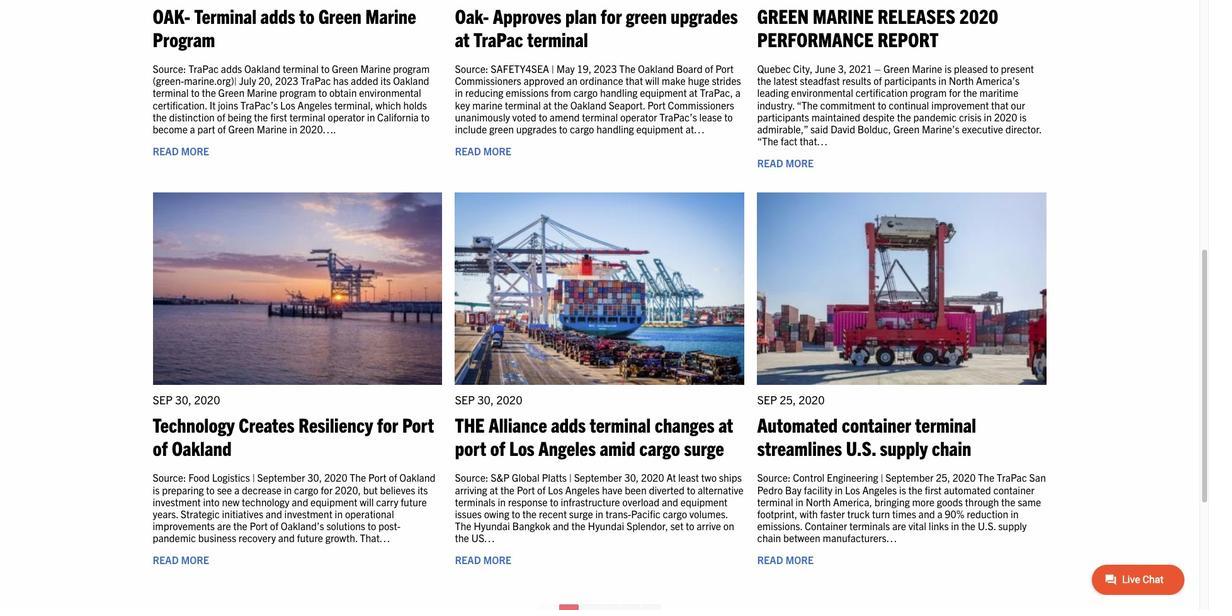 Task type: describe. For each thing, give the bounding box(es) containing it.
of inside source: safety4sea | may 19, 2023 the oakland board of port commissioners approved an ordinance that will make huge strides in reducing emissions from cargo handling equipment at trapac, a key marine terminal at the oakland seaport. port commissioners unanimously voted to amend terminal operator trapac's lease to include green upgrades to cargo handling equipment at…
[[705, 62, 713, 75]]

part
[[197, 123, 215, 135]]

pandemic inside source: food logistics | september 30, 2020 the port of oakland is preparing to see a decrease in cargo for 2020, but believes its investment into new technology and equipment will carry future years. strategic initiatives and investment in operational improvements are the port of oakland's solutions to post- pandemic business recovery and future growth. that…
[[153, 532, 196, 545]]

technology creates resiliency for port of oakland article
[[153, 192, 442, 577]]

photo of trapac los angeles image
[[455, 192, 745, 386]]

facility
[[804, 484, 833, 497]]

terminals inside source: s&p global platts | september 30, 2020 at least two ships arriving at the port of los angeles have been diverted to alternative terminals in response to infrastructure overload and equipment issues owing to the recent surge in trans-pacific cargo volumes. the hyundai bangkok and the hyundai splendor, set to arrive on the us…
[[455, 496, 496, 509]]

0 horizontal spatial program
[[279, 87, 316, 99]]

the inside source: food logistics | september 30, 2020 the port of oakland is preparing to see a decrease in cargo for 2020, but believes its investment into new technology and equipment will carry future years. strategic initiatives and investment in operational improvements are the port of oakland's solutions to post- pandemic business recovery and future growth. that…
[[233, 520, 247, 533]]

the inside source: safety4sea | may 19, 2023 the oakland board of port commissioners approved an ordinance that will make huge strides in reducing emissions from cargo handling equipment at trapac, a key marine terminal at the oakland seaport. port commissioners unanimously voted to amend terminal operator trapac's lease to include green upgrades to cargo handling equipment at…
[[554, 99, 568, 111]]

a inside source: safety4sea | may 19, 2023 the oakland board of port commissioners approved an ordinance that will make huge strides in reducing emissions from cargo handling equipment at trapac, a key marine terminal at the oakland seaport. port commissioners unanimously voted to amend terminal operator trapac's lease to include green upgrades to cargo handling equipment at…
[[735, 87, 741, 99]]

read for oak- terminal adds to green marine program
[[153, 145, 179, 158]]

first inside source: trapac adds oakland terminal to green marine program (green-marine.org)| july 20, 2023 trapac has added its oakland terminal to the green marine program to obtain environmental certification. it joins trapac's los angeles terminal, which holds the distinction of being the first terminal operator in california to become a part of green marine in 2020….
[[270, 111, 287, 123]]

1 hyundai from the left
[[474, 520, 510, 533]]

added
[[351, 74, 378, 87]]

and right recovery
[[278, 532, 295, 545]]

angeles inside source: control engineering | september 25, 2020 the trapac san pedro bay facility in los angeles is the first automated container terminal in north america, bringing more goods through the same footprint, with faster truck turn times and a 90% reduction in emissions. container terminals are vital links in the u.s. supply chain between manufacturers…
[[863, 484, 897, 497]]

oak-
[[455, 3, 489, 27]]

equipment inside source: s&p global platts | september 30, 2020 at least two ships arriving at the port of los angeles have been diverted to alternative terminals in response to infrastructure overload and equipment issues owing to the recent surge in trans-pacific cargo volumes. the hyundai bangkok and the hyundai splendor, set to arrive on the us…
[[681, 496, 728, 509]]

| inside source: food logistics | september 30, 2020 the port of oakland is preparing to see a decrease in cargo for 2020, but believes its investment into new technology and equipment will carry future years. strategic initiatives and investment in operational improvements are the port of oakland's solutions to post- pandemic business recovery and future growth. that…
[[252, 472, 255, 485]]

september for technology
[[257, 472, 305, 485]]

distinction
[[169, 111, 215, 123]]

of right it
[[217, 111, 225, 123]]

the right being
[[254, 111, 268, 123]]

trapac down program
[[188, 62, 219, 75]]

amend
[[550, 111, 580, 123]]

adds for terminal
[[551, 412, 586, 437]]

plan
[[565, 3, 597, 27]]

amid
[[600, 436, 636, 460]]

trapac inside source: control engineering | september 25, 2020 the trapac san pedro bay facility in los angeles is the first automated container terminal in north america, bringing more goods through the same footprint, with faster truck turn times and a 90% reduction in emissions. container terminals are vital links in the u.s. supply chain between manufacturers…
[[997, 472, 1027, 485]]

which
[[376, 99, 401, 111]]

2020 up automated
[[799, 393, 825, 408]]

trapac's inside source: trapac adds oakland terminal to green marine program (green-marine.org)| july 20, 2023 trapac has added its oakland terminal to the green marine program to obtain environmental certification. it joins trapac's los angeles terminal, which holds the distinction of being the first terminal operator in california to become a part of green marine in 2020….
[[240, 99, 278, 111]]

read more link for oak- approves plan for green upgrades at trapac terminal
[[455, 145, 511, 158]]

steadfast
[[800, 74, 840, 87]]

solutions
[[326, 520, 365, 533]]

is inside source: food logistics | september 30, 2020 the port of oakland is preparing to see a decrease in cargo for 2020, but believes its investment into new technology and equipment will carry future years. strategic initiatives and investment in operational improvements are the port of oakland's solutions to post- pandemic business recovery and future growth. that…
[[153, 484, 160, 497]]

september for automated
[[886, 472, 934, 485]]

the up the times
[[909, 484, 923, 497]]

in up "growth."
[[335, 508, 343, 521]]

are inside source: control engineering | september 25, 2020 the trapac san pedro bay facility in los angeles is the first automated container terminal in north america, bringing more goods through the same footprint, with faster truck turn times and a 90% reduction in emissions. container terminals are vital links in the u.s. supply chain between manufacturers…
[[892, 520, 906, 533]]

and down at
[[662, 496, 678, 509]]

read more link for green marine releases 2020 performance report
[[757, 157, 814, 170]]

been
[[625, 484, 647, 497]]

sep 30, 2020 for the
[[455, 393, 522, 408]]

in inside source: safety4sea | may 19, 2023 the oakland board of port commissioners approved an ordinance that will make huge strides in reducing emissions from cargo handling equipment at trapac, a key marine terminal at the oakland seaport. port commissioners unanimously voted to amend terminal operator trapac's lease to include green upgrades to cargo handling equipment at…
[[455, 87, 463, 99]]

equipment down board
[[640, 87, 687, 99]]

cargo inside source: food logistics | september 30, 2020 the port of oakland is preparing to see a decrease in cargo for 2020, but believes its investment into new technology and equipment will carry future years. strategic initiatives and investment in operational improvements are the port of oakland's solutions to post- pandemic business recovery and future growth. that…
[[294, 484, 318, 497]]

is right executive
[[1020, 111, 1027, 123]]

more for the alliance adds terminal changes at port of los angeles amid cargo surge
[[483, 555, 511, 567]]

2020 inside source: s&p global platts | september 30, 2020 at least two ships arriving at the port of los angeles have been diverted to alternative terminals in response to infrastructure overload and equipment issues owing to the recent surge in trans-pacific cargo volumes. the hyundai bangkok and the hyundai splendor, set to arrive on the us…
[[641, 472, 664, 485]]

terminal inside oak- approves plan for green upgrades at trapac terminal
[[527, 26, 588, 51]]

los inside source: control engineering | september 25, 2020 the trapac san pedro bay facility in los angeles is the first automated container terminal in north america, bringing more goods through the same footprint, with faster truck turn times and a 90% reduction in emissions. container terminals are vital links in the u.s. supply chain between manufacturers…
[[845, 484, 860, 497]]

logistics
[[212, 472, 250, 485]]

read more for the alliance adds terminal changes at port of los angeles amid cargo surge
[[455, 555, 511, 567]]

sep for technology creates resiliency for port of oakland
[[153, 393, 173, 408]]

obtain
[[329, 87, 357, 99]]

the up owing
[[500, 484, 515, 497]]

quebec
[[757, 62, 791, 75]]

terminal inside source: control engineering | september 25, 2020 the trapac san pedro bay facility in los angeles is the first automated container terminal in north america, bringing more goods through the same footprint, with faster truck turn times and a 90% reduction in emissions. container terminals are vital links in the u.s. supply chain between manufacturers…
[[757, 496, 793, 509]]

through
[[965, 496, 999, 509]]

30, up the
[[478, 393, 494, 408]]

the right despite
[[897, 111, 911, 123]]

decrease
[[242, 484, 282, 497]]

| inside source: s&p global platts | september 30, 2020 at least two ships arriving at the port of los angeles have been diverted to alternative terminals in response to infrastructure overload and equipment issues owing to the recent surge in trans-pacific cargo volumes. the hyundai bangkok and the hyundai splendor, set to arrive on the us…
[[569, 472, 572, 485]]

1 horizontal spatial "the
[[797, 99, 818, 111]]

operator inside source: safety4sea | may 19, 2023 the oakland board of port commissioners approved an ordinance that will make huge strides in reducing emissions from cargo handling equipment at trapac, a key marine terminal at the oakland seaport. port commissioners unanimously voted to amend terminal operator trapac's lease to include green upgrades to cargo handling equipment at…
[[620, 111, 657, 123]]

marine inside oak- terminal adds to green marine program
[[365, 3, 416, 27]]

more for oak- terminal adds to green marine program
[[181, 145, 209, 158]]

leading
[[757, 87, 789, 99]]

and down "decrease"
[[266, 508, 282, 521]]

will inside source: food logistics | september 30, 2020 the port of oakland is preparing to see a decrease in cargo for 2020, but believes its investment into new technology and equipment will carry future years. strategic initiatives and investment in operational improvements are the port of oakland's solutions to post- pandemic business recovery and future growth. that…
[[360, 496, 374, 509]]

is inside source: control engineering | september 25, 2020 the trapac san pedro bay facility in los angeles is the first automated container terminal in north america, bringing more goods through the same footprint, with faster truck turn times and a 90% reduction in emissions. container terminals are vital links in the u.s. supply chain between manufacturers…
[[899, 484, 906, 497]]

los inside source: s&p global platts | september 30, 2020 at least two ships arriving at the port of los angeles have been diverted to alternative terminals in response to infrastructure overload and equipment issues owing to the recent surge in trans-pacific cargo volumes. the hyundai bangkok and the hyundai splendor, set to arrive on the us…
[[548, 484, 563, 497]]

on
[[724, 520, 734, 533]]

0 vertical spatial commissioners
[[455, 74, 521, 87]]

19,
[[577, 62, 592, 75]]

and up oakland's at left
[[292, 496, 308, 509]]

its inside source: food logistics | september 30, 2020 the port of oakland is preparing to see a decrease in cargo for 2020, but believes its investment into new technology and equipment will carry future years. strategic initiatives and investment in operational improvements are the port of oakland's solutions to post- pandemic business recovery and future growth. that…
[[418, 484, 428, 497]]

terminal inside automated container terminal streamlines u.s. supply chain
[[915, 412, 976, 437]]

the inside source: control engineering | september 25, 2020 the trapac san pedro bay facility in los angeles is the first automated container terminal in north america, bringing more goods through the same footprint, with faster truck turn times and a 90% reduction in emissions. container terminals are vital links in the u.s. supply chain between manufacturers…
[[978, 472, 995, 485]]

a inside source: control engineering | september 25, 2020 the trapac san pedro bay facility in los angeles is the first automated container terminal in north america, bringing more goods through the same footprint, with faster truck turn times and a 90% reduction in emissions. container terminals are vital links in the u.s. supply chain between manufacturers…
[[937, 508, 943, 521]]

2020 up the alliance on the left of the page
[[496, 393, 522, 408]]

is left pleased
[[945, 62, 952, 75]]

set
[[671, 520, 684, 533]]

surge inside the alliance adds terminal changes at port of los angeles amid cargo surge
[[684, 436, 724, 460]]

terminals inside source: control engineering | september 25, 2020 the trapac san pedro bay facility in los angeles is the first automated container terminal in north america, bringing more goods through the same footprint, with faster truck turn times and a 90% reduction in emissions. container terminals are vital links in the u.s. supply chain between manufacturers…
[[850, 520, 890, 533]]

more for oak- approves plan for green upgrades at trapac terminal
[[483, 145, 511, 158]]

2020 up technology
[[194, 393, 220, 408]]

july
[[239, 74, 256, 87]]

of inside source: s&p global platts | september 30, 2020 at least two ships arriving at the port of los angeles have been diverted to alternative terminals in response to infrastructure overload and equipment issues owing to the recent surge in trans-pacific cargo volumes. the hyundai bangkok and the hyundai splendor, set to arrive on the us…
[[537, 484, 546, 497]]

its inside source: trapac adds oakland terminal to green marine program (green-marine.org)| july 20, 2023 trapac has added its oakland terminal to the green marine program to obtain environmental certification. it joins trapac's los angeles terminal, which holds the distinction of being the first terminal operator in california to become a part of green marine in 2020….
[[381, 74, 391, 87]]

30, up technology
[[175, 393, 191, 408]]

certification.
[[153, 99, 207, 111]]

port down technology
[[250, 520, 268, 533]]

of down technology
[[270, 520, 278, 533]]

green inside oak- approves plan for green upgrades at trapac terminal
[[626, 3, 667, 27]]

cargo down from
[[570, 123, 594, 135]]

in right facility
[[835, 484, 843, 497]]

the left joins
[[202, 87, 216, 99]]

that inside source: safety4sea | may 19, 2023 the oakland board of port commissioners approved an ordinance that will make huge strides in reducing emissions from cargo handling equipment at trapac, a key marine terminal at the oakland seaport. port commissioners unanimously voted to amend terminal operator trapac's lease to include green upgrades to cargo handling equipment at…
[[626, 74, 643, 87]]

at inside source: safety4sea | may 19, 2023 the oakland board of port commissioners approved an ordinance that will make huge strides in reducing emissions from cargo handling equipment at trapac, a key marine terminal at the oakland seaport. port commissioners unanimously voted to amend terminal operator trapac's lease to include green upgrades to cargo handling equipment at…
[[543, 99, 552, 111]]

reducing
[[465, 87, 503, 99]]

years.
[[153, 508, 178, 521]]

for inside quebec city, june 3, 2021 – green marine is pleased to present the latest steadfast results of participants in north america's leading environmental certification program for the maritime industry. "the commitment to continual improvement that our participants maintained despite the pandemic crisis in 2020 is admirable," said david bolduc, green marine's executive director. "the fact that…
[[949, 87, 961, 99]]

read more link for oak- terminal adds to green marine program
[[153, 145, 209, 158]]

include
[[455, 123, 487, 135]]

read more link for the alliance adds terminal changes at port of los angeles amid cargo surge
[[455, 555, 511, 567]]

san
[[1029, 472, 1046, 485]]

the
[[455, 412, 485, 437]]

adds for oakland
[[221, 62, 242, 75]]

chain inside automated container terminal streamlines u.s. supply chain
[[932, 436, 971, 460]]

voted
[[512, 111, 536, 123]]

source: trapac adds oakland terminal to green marine program (green-marine.org)| july 20, 2023 trapac has added its oakland terminal to the green marine program to obtain environmental certification. it joins trapac's los angeles terminal, which holds the distinction of being the first terminal operator in california to become a part of green marine in 2020….
[[153, 62, 430, 135]]

port right seaport.
[[648, 99, 666, 111]]

engineering
[[827, 472, 878, 485]]

2020 inside source: food logistics | september 30, 2020 the port of oakland is preparing to see a decrease in cargo for 2020, but believes its investment into new technology and equipment will carry future years. strategic initiatives and investment in operational improvements are the port of oakland's solutions to post- pandemic business recovery and future growth. that…
[[324, 472, 347, 485]]

1 horizontal spatial participants
[[884, 74, 936, 87]]

overload
[[622, 496, 660, 509]]

ships
[[719, 472, 742, 485]]

port inside source: s&p global platts | september 30, 2020 at least two ships arriving at the port of los angeles have been diverted to alternative terminals in response to infrastructure overload and equipment issues owing to the recent surge in trans-pacific cargo volumes. the hyundai bangkok and the hyundai splendor, set to arrive on the us…
[[517, 484, 535, 497]]

improvement
[[932, 99, 989, 111]]

read more for oak- terminal adds to green marine program
[[153, 145, 209, 158]]

at inside source: s&p global platts | september 30, 2020 at least two ships arriving at the port of los angeles have been diverted to alternative terminals in response to infrastructure overload and equipment issues owing to the recent surge in trans-pacific cargo volumes. the hyundai bangkok and the hyundai splendor, set to arrive on the us…
[[490, 484, 498, 497]]

improvements
[[153, 520, 215, 533]]

in left facility
[[796, 496, 804, 509]]

cargo inside source: s&p global platts | september 30, 2020 at least two ships arriving at the port of los angeles have been diverted to alternative terminals in response to infrastructure overload and equipment issues owing to the recent surge in trans-pacific cargo volumes. the hyundai bangkok and the hyundai splendor, set to arrive on the us…
[[663, 508, 687, 521]]

arrive
[[697, 520, 721, 533]]

will inside source: safety4sea | may 19, 2023 the oakland board of port commissioners approved an ordinance that will make huge strides in reducing emissions from cargo handling equipment at trapac, a key marine terminal at the oakland seaport. port commissioners unanimously voted to amend terminal operator trapac's lease to include green upgrades to cargo handling equipment at…
[[645, 74, 660, 87]]

an
[[567, 74, 578, 87]]

unanimously
[[455, 111, 510, 123]]

terminal
[[194, 3, 257, 27]]

marine.org)|
[[184, 74, 237, 87]]

at…
[[686, 123, 705, 135]]

oak-
[[153, 3, 190, 27]]

source: for automated container terminal streamlines u.s. supply chain
[[757, 472, 791, 485]]

the left same on the bottom of the page
[[1001, 496, 1016, 509]]

initiatives
[[222, 508, 263, 521]]

splendor,
[[627, 520, 668, 533]]

alternative
[[698, 484, 744, 497]]

source: for oak- terminal adds to green marine program
[[153, 62, 186, 75]]

chain inside source: control engineering | september 25, 2020 the trapac san pedro bay facility in los angeles is the first automated container terminal in north america, bringing more goods through the same footprint, with faster truck turn times and a 90% reduction in emissions. container terminals are vital links in the u.s. supply chain between manufacturers…
[[757, 532, 781, 545]]

the inside source: food logistics | september 30, 2020 the port of oakland is preparing to see a decrease in cargo for 2020, but believes its investment into new technology and equipment will carry future years. strategic initiatives and investment in operational improvements are the port of oakland's solutions to post- pandemic business recovery and future growth. that…
[[350, 472, 366, 485]]

port up carry
[[368, 472, 387, 485]]

1 vertical spatial commissioners
[[668, 99, 734, 111]]

lease
[[699, 111, 722, 123]]

a inside source: trapac adds oakland terminal to green marine program (green-marine.org)| july 20, 2023 trapac has added its oakland terminal to the green marine program to obtain environmental certification. it joins trapac's los angeles terminal, which holds the distinction of being the first terminal operator in california to become a part of green marine in 2020….
[[190, 123, 195, 135]]

environmental inside source: trapac adds oakland terminal to green marine program (green-marine.org)| july 20, 2023 trapac has added its oakland terminal to the green marine program to obtain environmental certification. it joins trapac's los angeles terminal, which holds the distinction of being the first terminal operator in california to become a part of green marine in 2020….
[[359, 87, 421, 99]]

in down s&p
[[498, 496, 506, 509]]

read for technology creates resiliency for port of oakland
[[153, 555, 179, 567]]

emissions
[[506, 87, 549, 99]]

a inside source: food logistics | september 30, 2020 the port of oakland is preparing to see a decrease in cargo for 2020, but believes its investment into new technology and equipment will carry future years. strategic initiatives and investment in operational improvements are the port of oakland's solutions to post- pandemic business recovery and future growth. that…
[[234, 484, 240, 497]]

strategic
[[181, 508, 220, 521]]

that…
[[800, 135, 828, 147]]

from
[[551, 87, 571, 99]]

the inside source: s&p global platts | september 30, 2020 at least two ships arriving at the port of los angeles have been diverted to alternative terminals in response to infrastructure overload and equipment issues owing to the recent surge in trans-pacific cargo volumes. the hyundai bangkok and the hyundai splendor, set to arrive on the us…
[[455, 520, 471, 533]]

1 horizontal spatial program
[[393, 62, 430, 75]]

north inside source: control engineering | september 25, 2020 the trapac san pedro bay facility in los angeles is the first automated container terminal in north america, bringing more goods through the same footprint, with faster truck turn times and a 90% reduction in emissions. container terminals are vital links in the u.s. supply chain between manufacturers…
[[806, 496, 831, 509]]

read more link for automated container terminal streamlines u.s. supply chain
[[757, 555, 814, 567]]

2020….
[[300, 123, 336, 135]]

become
[[153, 123, 188, 135]]

angeles inside the alliance adds terminal changes at port of los angeles amid cargo surge
[[539, 436, 596, 460]]

crisis
[[959, 111, 982, 123]]

2023 inside source: safety4sea | may 19, 2023 the oakland board of port commissioners approved an ordinance that will make huge strides in reducing emissions from cargo handling equipment at trapac, a key marine terminal at the oakland seaport. port commissioners unanimously voted to amend terminal operator trapac's lease to include green upgrades to cargo handling equipment at…
[[594, 62, 617, 75]]

strides
[[712, 74, 741, 87]]

| inside source: safety4sea | may 19, 2023 the oakland board of port commissioners approved an ordinance that will make huge strides in reducing emissions from cargo handling equipment at trapac, a key marine terminal at the oakland seaport. port commissioners unanimously voted to amend terminal operator trapac's lease to include green upgrades to cargo handling equipment at…
[[552, 62, 554, 75]]

bangkok
[[512, 520, 550, 533]]

sep for automated container terminal streamlines u.s. supply chain
[[757, 393, 777, 408]]

of inside quebec city, june 3, 2021 – green marine is pleased to present the latest steadfast results of participants in north america's leading environmental certification program for the maritime industry. "the commitment to continual improvement that our participants maintained despite the pandemic crisis in 2020 is admirable," said david bolduc, green marine's executive director. "the fact that…
[[874, 74, 882, 87]]

certification
[[856, 87, 908, 99]]

source: s&p global platts | september 30, 2020 at least two ships arriving at the port of los angeles have been diverted to alternative terminals in response to infrastructure overload and equipment issues owing to the recent surge in trans-pacific cargo volumes. the hyundai bangkok and the hyundai splendor, set to arrive on the us…
[[455, 472, 744, 545]]

read more link for technology creates resiliency for port of oakland
[[153, 555, 209, 567]]

at trapac,
[[689, 87, 733, 99]]

bolduc,
[[858, 123, 891, 135]]

program
[[153, 26, 215, 51]]

(green-
[[153, 74, 184, 87]]

the alliance adds terminal changes at port of los angeles amid cargo surge article
[[455, 192, 745, 577]]

marine
[[472, 99, 503, 111]]

of inside the alliance adds terminal changes at port of los angeles amid cargo surge
[[490, 436, 505, 460]]

footprint,
[[757, 508, 797, 521]]

0 vertical spatial 25,
[[780, 393, 796, 408]]

2020,
[[335, 484, 361, 497]]

recovery
[[239, 532, 276, 545]]

technology creates resiliency for port of oakland
[[153, 412, 434, 460]]

more for technology creates resiliency for port of oakland
[[181, 555, 209, 567]]

the down through
[[962, 520, 976, 533]]

june
[[815, 62, 836, 75]]

of up carry
[[389, 472, 397, 485]]

0 horizontal spatial "the
[[757, 135, 779, 147]]

equipment left at…
[[636, 123, 683, 135]]

in right links
[[951, 520, 959, 533]]

port inside technology creates resiliency for port of oakland
[[402, 412, 434, 437]]

industry.
[[757, 99, 795, 111]]

of inside technology creates resiliency for port of oakland
[[153, 436, 168, 460]]

issues
[[455, 508, 482, 521]]

growth.
[[325, 532, 358, 545]]

read for oak- approves plan for green upgrades at trapac terminal
[[455, 145, 481, 158]]

in left trans-
[[595, 508, 603, 521]]

cargo down 19,
[[574, 87, 598, 99]]

oakland left board
[[638, 62, 674, 75]]

container
[[805, 520, 847, 533]]

post-
[[379, 520, 401, 533]]

the down infrastructure
[[572, 520, 586, 533]]

america,
[[833, 496, 872, 509]]

in left which
[[367, 111, 375, 123]]

trapac inside oak- approves plan for green upgrades at trapac terminal
[[474, 26, 523, 51]]

first inside source: control engineering | september 25, 2020 the trapac san pedro bay facility in los angeles is the first automated container terminal in north america, bringing more goods through the same footprint, with faster truck turn times and a 90% reduction in emissions. container terminals are vital links in the u.s. supply chain between manufacturers…
[[925, 484, 942, 497]]

read for green marine releases 2020 performance report
[[757, 157, 783, 170]]

oakland down the ordinance
[[570, 99, 606, 111]]

los inside the alliance adds terminal changes at port of los angeles amid cargo surge
[[509, 436, 535, 460]]

joins
[[218, 99, 238, 111]]

recent
[[539, 508, 567, 521]]

oakland up holds
[[393, 74, 429, 87]]

in right crisis
[[984, 111, 992, 123]]

green inside source: safety4sea | may 19, 2023 the oakland board of port commissioners approved an ordinance that will make huge strides in reducing emissions from cargo handling equipment at trapac, a key marine terminal at the oakland seaport. port commissioners unanimously voted to amend terminal operator trapac's lease to include green upgrades to cargo handling equipment at…
[[489, 123, 514, 135]]

read more for green marine releases 2020 performance report
[[757, 157, 814, 170]]

global
[[512, 472, 540, 485]]

releases
[[878, 3, 956, 27]]

being
[[228, 111, 252, 123]]

september inside source: s&p global platts | september 30, 2020 at least two ships arriving at the port of los angeles have been diverted to alternative terminals in response to infrastructure overload and equipment issues owing to the recent surge in trans-pacific cargo volumes. the hyundai bangkok and the hyundai splendor, set to arrive on the us…
[[574, 472, 622, 485]]

source: control engineering | september 25, 2020 the trapac san pedro bay facility in los angeles is the first automated container terminal in north america, bringing more goods through the same footprint, with faster truck turn times and a 90% reduction in emissions. container terminals are vital links in the u.s. supply chain between manufacturers…
[[757, 472, 1046, 545]]

for inside source: food logistics | september 30, 2020 the port of oakland is preparing to see a decrease in cargo for 2020, but believes its investment into new technology and equipment will carry future years. strategic initiatives and investment in operational improvements are the port of oakland's solutions to post- pandemic business recovery and future growth. that…
[[321, 484, 333, 497]]

vital
[[909, 520, 927, 533]]

port
[[455, 436, 486, 460]]

green inside oak- terminal adds to green marine program
[[318, 3, 361, 27]]



Task type: vqa. For each thing, say whether or not it's contained in the screenshot.
About Us
no



Task type: locate. For each thing, give the bounding box(es) containing it.
1 horizontal spatial u.s.
[[978, 520, 996, 533]]

1 environmental from the left
[[359, 87, 421, 99]]

0 horizontal spatial supply
[[880, 436, 928, 460]]

changes
[[655, 412, 715, 437]]

upgrades
[[671, 3, 738, 27], [516, 123, 557, 135]]

environmental
[[359, 87, 421, 99], [791, 87, 853, 99]]

admirable,"
[[757, 123, 808, 135]]

1 horizontal spatial pandemic
[[914, 111, 957, 123]]

latest
[[774, 74, 798, 87]]

1 vertical spatial participants
[[757, 111, 809, 123]]

1 horizontal spatial future
[[401, 496, 427, 509]]

sep 30, 2020 for technology
[[153, 393, 220, 408]]

surge
[[684, 436, 724, 460], [569, 508, 593, 521]]

are inside source: food logistics | september 30, 2020 the port of oakland is preparing to see a decrease in cargo for 2020, but believes its investment into new technology and equipment will carry future years. strategic initiatives and investment in operational improvements are the port of oakland's solutions to post- pandemic business recovery and future growth. that…
[[217, 520, 231, 533]]

september up technology
[[257, 472, 305, 485]]

handling right an
[[600, 87, 638, 99]]

hyundai left bangkok
[[474, 520, 510, 533]]

source: inside source: trapac adds oakland terminal to green marine program (green-marine.org)| july 20, 2023 trapac has added its oakland terminal to the green marine program to obtain environmental certification. it joins trapac's los angeles terminal, which holds the distinction of being the first terminal operator in california to become a part of green marine in 2020….
[[153, 62, 186, 75]]

fact
[[781, 135, 798, 147]]

1 horizontal spatial will
[[645, 74, 660, 87]]

0 vertical spatial that
[[626, 74, 643, 87]]

2 horizontal spatial adds
[[551, 412, 586, 437]]

september
[[257, 472, 305, 485], [574, 472, 622, 485], [886, 472, 934, 485]]

0 vertical spatial terminals
[[455, 496, 496, 509]]

read more link
[[153, 145, 209, 158], [455, 145, 511, 158], [757, 157, 814, 170], [153, 555, 209, 567], [455, 555, 511, 567], [757, 555, 814, 567]]

20,
[[259, 74, 273, 87]]

response
[[508, 496, 548, 509]]

port up at trapac, at the right top of the page
[[716, 62, 734, 75]]

of right the part on the left top of page
[[218, 123, 226, 135]]

commissioners down huge
[[668, 99, 734, 111]]

but
[[363, 484, 378, 497]]

read for automated container terminal streamlines u.s. supply chain
[[757, 555, 783, 567]]

source:
[[153, 62, 186, 75], [455, 62, 488, 75], [153, 472, 186, 485], [455, 472, 488, 485], [757, 472, 791, 485]]

3 september from the left
[[886, 472, 934, 485]]

present
[[1001, 62, 1034, 75]]

25, inside source: control engineering | september 25, 2020 the trapac san pedro bay facility in los angeles is the first automated container terminal in north america, bringing more goods through the same footprint, with faster truck turn times and a 90% reduction in emissions. container terminals are vital links in the u.s. supply chain between manufacturers…
[[936, 472, 950, 485]]

seaport.
[[609, 99, 645, 111]]

more
[[912, 496, 935, 509]]

that inside quebec city, june 3, 2021 – green marine is pleased to present the latest steadfast results of participants in north america's leading environmental certification program for the maritime industry. "the commitment to continual improvement that our participants maintained despite the pandemic crisis in 2020 is admirable," said david bolduc, green marine's executive director. "the fact that…
[[991, 99, 1009, 111]]

green marine releases 2020 performance report
[[757, 3, 998, 51]]

oakland inside technology creates resiliency for port of oakland
[[172, 436, 232, 460]]

will left carry
[[360, 496, 374, 509]]

0 horizontal spatial operator
[[328, 111, 365, 123]]

control
[[793, 472, 825, 485]]

2023 right 19,
[[594, 62, 617, 75]]

trapac's down 20,
[[240, 99, 278, 111]]

the up the operational
[[350, 472, 366, 485]]

trapac's left lease
[[660, 111, 697, 123]]

pleased
[[954, 62, 988, 75]]

investment up the improvements
[[153, 496, 201, 509]]

1 horizontal spatial its
[[418, 484, 428, 497]]

0 vertical spatial handling
[[600, 87, 638, 99]]

surge inside source: s&p global platts | september 30, 2020 at least two ships arriving at the port of los angeles have been diverted to alternative terminals in response to infrastructure overload and equipment issues owing to the recent surge in trans-pacific cargo volumes. the hyundai bangkok and the hyundai splendor, set to arrive on the us…
[[569, 508, 593, 521]]

the left recent
[[523, 508, 537, 521]]

2021 –
[[849, 62, 881, 75]]

0 vertical spatial will
[[645, 74, 660, 87]]

u.s. inside automated container terminal streamlines u.s. supply chain
[[846, 436, 876, 460]]

0 horizontal spatial upgrades
[[516, 123, 557, 135]]

at down approved
[[543, 99, 552, 111]]

pandemic down the "years."
[[153, 532, 196, 545]]

0 horizontal spatial chain
[[757, 532, 781, 545]]

infrastructure
[[561, 496, 620, 509]]

0 horizontal spatial terminals
[[455, 496, 496, 509]]

1 vertical spatial terminals
[[850, 520, 890, 533]]

of
[[705, 62, 713, 75], [874, 74, 882, 87], [217, 111, 225, 123], [218, 123, 226, 135], [153, 436, 168, 460], [490, 436, 505, 460], [389, 472, 397, 485], [537, 484, 546, 497], [270, 520, 278, 533]]

read inside automated container terminal streamlines u.s. supply chain article
[[757, 555, 783, 567]]

1 horizontal spatial trapac's
[[660, 111, 697, 123]]

technology
[[153, 412, 235, 437]]

in right "decrease"
[[284, 484, 292, 497]]

1 horizontal spatial that
[[991, 99, 1009, 111]]

2 september from the left
[[574, 472, 622, 485]]

90%
[[945, 508, 965, 521]]

angeles up turn
[[863, 484, 897, 497]]

0 vertical spatial supply
[[880, 436, 928, 460]]

read
[[153, 145, 179, 158], [455, 145, 481, 158], [757, 157, 783, 170], [153, 555, 179, 567], [455, 555, 481, 567], [757, 555, 783, 567]]

1 horizontal spatial surge
[[684, 436, 724, 460]]

of right port
[[490, 436, 505, 460]]

0 horizontal spatial hyundai
[[474, 520, 510, 533]]

the up crisis
[[963, 87, 977, 99]]

sep up automated
[[757, 393, 777, 408]]

1 horizontal spatial terminals
[[850, 520, 890, 533]]

manufacturers…
[[823, 532, 897, 545]]

1 vertical spatial 25,
[[936, 472, 950, 485]]

0 horizontal spatial sep 30, 2020
[[153, 393, 220, 408]]

sep 30, 2020
[[153, 393, 220, 408], [455, 393, 522, 408]]

supply inside automated container terminal streamlines u.s. supply chain
[[880, 436, 928, 460]]

green
[[318, 3, 361, 27], [332, 62, 358, 75], [884, 62, 910, 75], [218, 87, 244, 99], [228, 123, 254, 135], [893, 123, 920, 135]]

0 vertical spatial first
[[270, 111, 287, 123]]

trapac left san
[[997, 472, 1027, 485]]

2 vertical spatial adds
[[551, 412, 586, 437]]

2020 up pleased
[[960, 3, 998, 27]]

0 horizontal spatial container
[[842, 412, 911, 437]]

0 vertical spatial its
[[381, 74, 391, 87]]

sep 30, 2020 up the
[[455, 393, 522, 408]]

1 sep from the left
[[153, 393, 173, 408]]

trapac's inside source: safety4sea | may 19, 2023 the oakland board of port commissioners approved an ordinance that will make huge strides in reducing emissions from cargo handling equipment at trapac, a key marine terminal at the oakland seaport. port commissioners unanimously voted to amend terminal operator trapac's lease to include green upgrades to cargo handling equipment at…
[[660, 111, 697, 123]]

source: inside source: food logistics | september 30, 2020 the port of oakland is preparing to see a decrease in cargo for 2020, but believes its investment into new technology and equipment will carry future years. strategic initiatives and investment in operational improvements are the port of oakland's solutions to post- pandemic business recovery and future growth. that…
[[153, 472, 186, 485]]

read more link down the fact
[[757, 157, 814, 170]]

read for the alliance adds terminal changes at port of los angeles amid cargo surge
[[455, 555, 481, 567]]

more for green marine releases 2020 performance report
[[786, 157, 814, 170]]

0 vertical spatial u.s.
[[846, 436, 876, 460]]

0 horizontal spatial north
[[806, 496, 831, 509]]

program inside quebec city, june 3, 2021 – green marine is pleased to present the latest steadfast results of participants in north america's leading environmental certification program for the maritime industry. "the commitment to continual improvement that our participants maintained despite the pandemic crisis in 2020 is admirable," said david bolduc, green marine's executive director. "the fact that…
[[910, 87, 947, 99]]

1 horizontal spatial green
[[626, 3, 667, 27]]

0 horizontal spatial participants
[[757, 111, 809, 123]]

2023 inside source: trapac adds oakland terminal to green marine program (green-marine.org)| july 20, 2023 trapac has added its oakland terminal to the green marine program to obtain environmental certification. it joins trapac's los angeles terminal, which holds the distinction of being the first terminal operator in california to become a part of green marine in 2020….
[[275, 74, 298, 87]]

0 horizontal spatial 25,
[[780, 393, 796, 408]]

and inside source: control engineering | september 25, 2020 the trapac san pedro bay facility in los angeles is the first automated container terminal in north america, bringing more goods through the same footprint, with faster truck turn times and a 90% reduction in emissions. container terminals are vital links in the u.s. supply chain between manufacturers…
[[919, 508, 935, 521]]

emissions.
[[757, 520, 803, 533]]

more inside automated container terminal streamlines u.s. supply chain article
[[786, 555, 814, 567]]

sep 25, 2020
[[757, 393, 825, 408]]

2020 left "but"
[[324, 472, 347, 485]]

"the left the fact
[[757, 135, 779, 147]]

0 horizontal spatial trapac's
[[240, 99, 278, 111]]

port left the
[[402, 412, 434, 437]]

0 horizontal spatial pandemic
[[153, 532, 196, 545]]

its right believes
[[418, 484, 428, 497]]

1 sep 30, 2020 from the left
[[153, 393, 220, 408]]

| inside source: control engineering | september 25, 2020 the trapac san pedro bay facility in los angeles is the first automated container terminal in north america, bringing more goods through the same footprint, with faster truck turn times and a 90% reduction in emissions. container terminals are vital links in the u.s. supply chain between manufacturers…
[[881, 472, 883, 485]]

turn
[[872, 508, 890, 521]]

0 horizontal spatial will
[[360, 496, 374, 509]]

of up recent
[[537, 484, 546, 497]]

equipment inside source: food logistics | september 30, 2020 the port of oakland is preparing to see a decrease in cargo for 2020, but believes its investment into new technology and equipment will carry future years. strategic initiatives and investment in operational improvements are the port of oakland's solutions to post- pandemic business recovery and future growth. that…
[[311, 496, 357, 509]]

sep 30, 2020 inside the alliance adds terminal changes at port of los angeles amid cargo surge article
[[455, 393, 522, 408]]

1 horizontal spatial are
[[892, 520, 906, 533]]

more inside technology creates resiliency for port of oakland article
[[181, 555, 209, 567]]

1 horizontal spatial investment
[[284, 508, 332, 521]]

angeles inside source: s&p global platts | september 30, 2020 at least two ships arriving at the port of los angeles have been diverted to alternative terminals in response to infrastructure overload and equipment issues owing to the recent surge in trans-pacific cargo volumes. the hyundai bangkok and the hyundai splendor, set to arrive on the us…
[[565, 484, 600, 497]]

in left the reducing at the top left of page
[[455, 87, 463, 99]]

a right see
[[234, 484, 240, 497]]

1 vertical spatial will
[[360, 496, 374, 509]]

oak- approves plan for green upgrades at trapac terminal
[[455, 3, 738, 51]]

technology
[[242, 496, 289, 509]]

0 horizontal spatial first
[[270, 111, 287, 123]]

read more for oak- approves plan for green upgrades at trapac terminal
[[455, 145, 511, 158]]

1 vertical spatial container
[[994, 484, 1035, 497]]

1 horizontal spatial hyundai
[[588, 520, 624, 533]]

0 horizontal spatial u.s.
[[846, 436, 876, 460]]

1 horizontal spatial upgrades
[[671, 3, 738, 27]]

source: inside source: control engineering | september 25, 2020 the trapac san pedro bay facility in los angeles is the first automated container terminal in north america, bringing more goods through the same footprint, with faster truck turn times and a 90% reduction in emissions. container terminals are vital links in the u.s. supply chain between manufacturers…
[[757, 472, 791, 485]]

is left more
[[899, 484, 906, 497]]

pandemic inside quebec city, june 3, 2021 – green marine is pleased to present the latest steadfast results of participants in north america's leading environmental certification program for the maritime industry. "the commitment to continual improvement that our participants maintained despite the pandemic crisis in 2020 is admirable," said david bolduc, green marine's executive director. "the fact that…
[[914, 111, 957, 123]]

0 vertical spatial future
[[401, 496, 427, 509]]

container inside source: control engineering | september 25, 2020 the trapac san pedro bay facility in los angeles is the first automated container terminal in north america, bringing more goods through the same footprint, with faster truck turn times and a 90% reduction in emissions. container terminals are vital links in the u.s. supply chain between manufacturers…
[[994, 484, 1035, 497]]

1 horizontal spatial first
[[925, 484, 942, 497]]

1 horizontal spatial supply
[[998, 520, 1027, 533]]

board
[[676, 62, 703, 75]]

1 vertical spatial chain
[[757, 532, 781, 545]]

adds inside the alliance adds terminal changes at port of los angeles amid cargo surge
[[551, 412, 586, 437]]

read more link inside technology creates resiliency for port of oakland article
[[153, 555, 209, 567]]

2020 inside quebec city, june 3, 2021 – green marine is pleased to present the latest steadfast results of participants in north america's leading environmental certification program for the maritime industry. "the commitment to continual improvement that our participants maintained despite the pandemic crisis in 2020 is admirable," said david bolduc, green marine's executive director. "the fact that…
[[994, 111, 1017, 123]]

2 sep 30, 2020 from the left
[[455, 393, 522, 408]]

the left owing
[[455, 520, 471, 533]]

sep up the
[[455, 393, 475, 408]]

read more inside the alliance adds terminal changes at port of los angeles amid cargo surge article
[[455, 555, 511, 567]]

its right added
[[381, 74, 391, 87]]

more for automated container terminal streamlines u.s. supply chain
[[786, 555, 814, 567]]

the up seaport.
[[619, 62, 636, 75]]

the
[[757, 74, 771, 87], [202, 87, 216, 99], [963, 87, 977, 99], [554, 99, 568, 111], [153, 111, 167, 123], [254, 111, 268, 123], [897, 111, 911, 123], [500, 484, 515, 497], [909, 484, 923, 497], [1001, 496, 1016, 509], [523, 508, 537, 521], [233, 520, 247, 533], [572, 520, 586, 533], [962, 520, 976, 533], [455, 532, 469, 545]]

1 september from the left
[[257, 472, 305, 485]]

at
[[455, 26, 470, 51], [543, 99, 552, 111], [719, 412, 733, 437], [490, 484, 498, 497]]

1 vertical spatial its
[[418, 484, 428, 497]]

more down the part on the left top of page
[[181, 145, 209, 158]]

2 sep from the left
[[455, 393, 475, 408]]

sep inside technology creates resiliency for port of oakland article
[[153, 393, 173, 408]]

bringing
[[875, 496, 910, 509]]

future left "growth."
[[297, 532, 323, 545]]

1 horizontal spatial environmental
[[791, 87, 853, 99]]

sep for the alliance adds terminal changes at port of los angeles amid cargo surge
[[455, 393, 475, 408]]

port right s&p
[[517, 484, 535, 497]]

oakland inside source: food logistics | september 30, 2020 the port of oakland is preparing to see a decrease in cargo for 2020, but believes its investment into new technology and equipment will carry future years. strategic initiatives and investment in operational improvements are the port of oakland's solutions to post- pandemic business recovery and future growth. that…
[[400, 472, 436, 485]]

the left the us…
[[455, 532, 469, 545]]

1 horizontal spatial adds
[[260, 3, 295, 27]]

are
[[217, 520, 231, 533], [892, 520, 906, 533]]

2020 inside green marine releases 2020 performance report
[[960, 3, 998, 27]]

container up engineering
[[842, 412, 911, 437]]

3 sep from the left
[[757, 393, 777, 408]]

s&p
[[491, 472, 510, 485]]

operational
[[345, 508, 394, 521]]

in right reduction
[[1011, 508, 1019, 521]]

cargo up oakland's at left
[[294, 484, 318, 497]]

1 horizontal spatial operator
[[620, 111, 657, 123]]

new
[[222, 496, 240, 509]]

september inside source: food logistics | september 30, 2020 the port of oakland is preparing to see a decrease in cargo for 2020, but believes its investment into new technology and equipment will carry future years. strategic initiatives and investment in operational improvements are the port of oakland's solutions to post- pandemic business recovery and future growth. that…
[[257, 472, 305, 485]]

executive
[[962, 123, 1003, 135]]

1 vertical spatial handling
[[597, 123, 634, 135]]

port
[[716, 62, 734, 75], [648, 99, 666, 111], [402, 412, 434, 437], [368, 472, 387, 485], [517, 484, 535, 497], [250, 520, 268, 533]]

future right carry
[[401, 496, 427, 509]]

1 operator from the left
[[328, 111, 365, 123]]

in up the improvement
[[939, 74, 947, 87]]

will left make
[[645, 74, 660, 87]]

read down the fact
[[757, 157, 783, 170]]

equipment up arrive
[[681, 496, 728, 509]]

to inside oak- terminal adds to green marine program
[[299, 3, 315, 27]]

2 horizontal spatial sep
[[757, 393, 777, 408]]

of right board
[[705, 62, 713, 75]]

the left latest
[[757, 74, 771, 87]]

cargo
[[574, 87, 598, 99], [570, 123, 594, 135], [639, 436, 680, 460], [294, 484, 318, 497], [663, 508, 687, 521]]

with
[[800, 508, 818, 521]]

0 horizontal spatial future
[[297, 532, 323, 545]]

read more down the us…
[[455, 555, 511, 567]]

surge right recent
[[569, 508, 593, 521]]

1 vertical spatial future
[[297, 532, 323, 545]]

the
[[619, 62, 636, 75], [350, 472, 366, 485], [978, 472, 995, 485], [455, 520, 471, 533]]

0 horizontal spatial are
[[217, 520, 231, 533]]

approves
[[493, 3, 561, 27]]

automated container terminal streamlines u.s. supply chain article
[[757, 192, 1047, 577]]

automated
[[757, 412, 838, 437]]

preparing
[[162, 484, 204, 497]]

see
[[217, 484, 232, 497]]

0 vertical spatial upgrades
[[671, 3, 738, 27]]

read more down the fact
[[757, 157, 814, 170]]

and right bangkok
[[553, 520, 569, 533]]

1 horizontal spatial 25,
[[936, 472, 950, 485]]

the inside source: safety4sea | may 19, 2023 the oakland board of port commissioners approved an ordinance that will make huge strides in reducing emissions from cargo handling equipment at trapac, a key marine terminal at the oakland seaport. port commissioners unanimously voted to amend terminal operator trapac's lease to include green upgrades to cargo handling equipment at…
[[619, 62, 636, 75]]

for inside technology creates resiliency for port of oakland
[[377, 412, 398, 437]]

source: for technology creates resiliency for port of oakland
[[153, 472, 186, 485]]

the down new
[[233, 520, 247, 533]]

marine inside quebec city, june 3, 2021 – green marine is pleased to present the latest steadfast results of participants in north america's leading environmental certification program for the maritime industry. "the commitment to continual improvement that our participants maintained despite the pandemic crisis in 2020 is admirable," said david bolduc, green marine's executive director. "the fact that…
[[912, 62, 942, 75]]

0 horizontal spatial 2023
[[275, 74, 298, 87]]

chain down footprint,
[[757, 532, 781, 545]]

30, inside source: food logistics | september 30, 2020 the port of oakland is preparing to see a decrease in cargo for 2020, but believes its investment into new technology and equipment will carry future years. strategic initiatives and investment in operational improvements are the port of oakland's solutions to post- pandemic business recovery and future growth. that…
[[308, 472, 322, 485]]

0 vertical spatial participants
[[884, 74, 936, 87]]

read more for automated container terminal streamlines u.s. supply chain
[[757, 555, 814, 567]]

adds for to
[[260, 3, 295, 27]]

2 horizontal spatial september
[[886, 472, 934, 485]]

pandemic left crisis
[[914, 111, 957, 123]]

0 horizontal spatial environmental
[[359, 87, 421, 99]]

september inside source: control engineering | september 25, 2020 the trapac san pedro bay facility in los angeles is the first automated container terminal in north america, bringing more goods through the same footprint, with faster truck turn times and a 90% reduction in emissions. container terminals are vital links in the u.s. supply chain between manufacturers…
[[886, 472, 934, 485]]

2 horizontal spatial program
[[910, 87, 947, 99]]

0 vertical spatial north
[[949, 74, 974, 87]]

program right 20,
[[279, 87, 316, 99]]

us…
[[471, 532, 495, 545]]

0 vertical spatial container
[[842, 412, 911, 437]]

operator
[[328, 111, 365, 123], [620, 111, 657, 123]]

los inside source: trapac adds oakland terminal to green marine program (green-marine.org)| july 20, 2023 trapac has added its oakland terminal to the green marine program to obtain environmental certification. it joins trapac's los angeles terminal, which holds the distinction of being the first terminal operator in california to become a part of green marine in 2020….
[[280, 99, 295, 111]]

1 horizontal spatial commissioners
[[668, 99, 734, 111]]

source: inside source: safety4sea | may 19, 2023 the oakland board of port commissioners approved an ordinance that will make huge strides in reducing emissions from cargo handling equipment at trapac, a key marine terminal at the oakland seaport. port commissioners unanimously voted to amend terminal operator trapac's lease to include green upgrades to cargo handling equipment at…
[[455, 62, 488, 75]]

1 horizontal spatial north
[[949, 74, 974, 87]]

1 vertical spatial green
[[489, 123, 514, 135]]

more inside the alliance adds terminal changes at port of los angeles amid cargo surge article
[[483, 555, 511, 567]]

in
[[939, 74, 947, 87], [455, 87, 463, 99], [367, 111, 375, 123], [984, 111, 992, 123], [289, 123, 297, 135], [284, 484, 292, 497], [835, 484, 843, 497], [498, 496, 506, 509], [796, 496, 804, 509], [335, 508, 343, 521], [595, 508, 603, 521], [1011, 508, 1019, 521], [951, 520, 959, 533]]

source: for oak- approves plan for green upgrades at trapac terminal
[[455, 62, 488, 75]]

david
[[831, 123, 855, 135]]

0 horizontal spatial surge
[[569, 508, 593, 521]]

the left distinction
[[153, 111, 167, 123]]

0 horizontal spatial september
[[257, 472, 305, 485]]

at inside oak- approves plan for green upgrades at trapac terminal
[[455, 26, 470, 51]]

may
[[557, 62, 575, 75]]

upgrades inside source: safety4sea | may 19, 2023 the oakland board of port commissioners approved an ordinance that will make huge strides in reducing emissions from cargo handling equipment at trapac, a key marine terminal at the oakland seaport. port commissioners unanimously voted to amend terminal operator trapac's lease to include green upgrades to cargo handling equipment at…
[[516, 123, 557, 135]]

trans-
[[606, 508, 631, 521]]

pacific
[[631, 508, 661, 521]]

2 operator from the left
[[620, 111, 657, 123]]

30, left 2020,
[[308, 472, 322, 485]]

supply inside source: control engineering | september 25, 2020 the trapac san pedro bay facility in los angeles is the first automated container terminal in north america, bringing more goods through the same footprint, with faster truck turn times and a 90% reduction in emissions. container terminals are vital links in the u.s. supply chain between manufacturers…
[[998, 520, 1027, 533]]

angeles inside source: trapac adds oakland terminal to green marine program (green-marine.org)| july 20, 2023 trapac has added its oakland terminal to the green marine program to obtain environmental certification. it joins trapac's los angeles terminal, which holds the distinction of being the first terminal operator in california to become a part of green marine in 2020….
[[298, 99, 332, 111]]

first left "automated"
[[925, 484, 942, 497]]

container
[[842, 412, 911, 437], [994, 484, 1035, 497]]

3,
[[838, 62, 847, 75]]

participants up the fact
[[757, 111, 809, 123]]

1 vertical spatial supply
[[998, 520, 1027, 533]]

1 are from the left
[[217, 520, 231, 533]]

cargo inside the alliance adds terminal changes at port of los angeles amid cargo surge
[[639, 436, 680, 460]]

1 horizontal spatial sep
[[455, 393, 475, 408]]

1 vertical spatial upgrades
[[516, 123, 557, 135]]

environmental inside quebec city, june 3, 2021 – green marine is pleased to present the latest steadfast results of participants in north america's leading environmental certification program for the maritime industry. "the commitment to continual improvement that our participants maintained despite the pandemic crisis in 2020 is admirable," said david bolduc, green marine's executive director. "the fact that…
[[791, 87, 853, 99]]

read more for technology creates resiliency for port of oakland
[[153, 555, 209, 567]]

0 vertical spatial adds
[[260, 3, 295, 27]]

sep inside the alliance adds terminal changes at port of los angeles amid cargo surge article
[[455, 393, 475, 408]]

for right the "resiliency"
[[377, 412, 398, 437]]

investment up "growth."
[[284, 508, 332, 521]]

30, inside source: s&p global platts | september 30, 2020 at least two ships arriving at the port of los angeles have been diverted to alternative terminals in response to infrastructure overload and equipment issues owing to the recent surge in trans-pacific cargo volumes. the hyundai bangkok and the hyundai splendor, set to arrive on the us…
[[624, 472, 639, 485]]

source: for the alliance adds terminal changes at port of los angeles amid cargo surge
[[455, 472, 488, 485]]

has
[[333, 74, 349, 87]]

same
[[1018, 496, 1041, 509]]

1 horizontal spatial sep 30, 2020
[[455, 393, 522, 408]]

operator inside source: trapac adds oakland terminal to green marine program (green-marine.org)| july 20, 2023 trapac has added its oakland terminal to the green marine program to obtain environmental certification. it joins trapac's los angeles terminal, which holds the distinction of being the first terminal operator in california to become a part of green marine in 2020….
[[328, 111, 365, 123]]

despite
[[863, 111, 895, 123]]

0 horizontal spatial commissioners
[[455, 74, 521, 87]]

of right results
[[874, 74, 882, 87]]

at inside the alliance adds terminal changes at port of los angeles amid cargo surge
[[719, 412, 733, 437]]

2020 inside source: control engineering | september 25, 2020 the trapac san pedro bay facility in los angeles is the first automated container terminal in north america, bringing more goods through the same footprint, with faster truck turn times and a 90% reduction in emissions. container terminals are vital links in the u.s. supply chain between manufacturers…
[[953, 472, 976, 485]]

make
[[662, 74, 686, 87]]

container inside automated container terminal streamlines u.s. supply chain
[[842, 412, 911, 437]]

los right being
[[280, 99, 295, 111]]

source: left food
[[153, 472, 186, 485]]

trapac left "has" at left
[[301, 74, 331, 87]]

are left vital
[[892, 520, 906, 533]]

0 horizontal spatial investment
[[153, 496, 201, 509]]

upgrades inside oak- approves plan for green upgrades at trapac terminal
[[671, 3, 738, 27]]

marine
[[813, 3, 874, 27]]

at
[[667, 472, 676, 485]]

1 vertical spatial that
[[991, 99, 1009, 111]]

a left 90%
[[937, 508, 943, 521]]

30,
[[175, 393, 191, 408], [478, 393, 494, 408], [308, 472, 322, 485], [624, 472, 639, 485]]

and
[[292, 496, 308, 509], [662, 496, 678, 509], [266, 508, 282, 521], [919, 508, 935, 521], [553, 520, 569, 533], [278, 532, 295, 545]]

automated
[[944, 484, 991, 497]]

oakland down oak- terminal adds to green marine program
[[244, 62, 280, 75]]

1 horizontal spatial september
[[574, 472, 622, 485]]

read down "emissions."
[[757, 555, 783, 567]]

1 vertical spatial pandemic
[[153, 532, 196, 545]]

1 vertical spatial adds
[[221, 62, 242, 75]]

adds right terminal
[[260, 3, 295, 27]]

source: left s&p
[[455, 472, 488, 485]]

| left may in the top of the page
[[552, 62, 554, 75]]

read more link down the us…
[[455, 555, 511, 567]]

2 environmental from the left
[[791, 87, 853, 99]]

|
[[552, 62, 554, 75], [252, 472, 255, 485], [569, 472, 572, 485], [881, 472, 883, 485]]

source: inside source: s&p global platts | september 30, 2020 at least two ships arriving at the port of los angeles have been diverted to alternative terminals in response to infrastructure overload and equipment issues owing to the recent surge in trans-pacific cargo volumes. the hyundai bangkok and the hyundai splendor, set to arrive on the us…
[[455, 472, 488, 485]]

angeles up 2020….
[[298, 99, 332, 111]]

read down the us…
[[455, 555, 481, 567]]

for up crisis
[[949, 87, 961, 99]]

2 are from the left
[[892, 520, 906, 533]]

0 horizontal spatial sep
[[153, 393, 173, 408]]

0 horizontal spatial adds
[[221, 62, 242, 75]]

that up seaport.
[[626, 74, 643, 87]]

oakland up food
[[172, 436, 232, 460]]

angeles up platts
[[539, 436, 596, 460]]

1 vertical spatial north
[[806, 496, 831, 509]]

have
[[602, 484, 623, 497]]

0 vertical spatial "the
[[797, 99, 818, 111]]

pedro
[[757, 484, 783, 497]]

0 horizontal spatial that
[[626, 74, 643, 87]]

oak- terminal adds to green marine program
[[153, 3, 416, 51]]

0 vertical spatial green
[[626, 3, 667, 27]]

platts
[[542, 472, 567, 485]]

1 horizontal spatial container
[[994, 484, 1035, 497]]

read more inside automated container terminal streamlines u.s. supply chain article
[[757, 555, 814, 567]]

0 horizontal spatial its
[[381, 74, 391, 87]]

commissioners
[[455, 74, 521, 87], [668, 99, 734, 111]]

sep 30, 2020 inside technology creates resiliency for port of oakland article
[[153, 393, 220, 408]]

u.s.
[[846, 436, 876, 460], [978, 520, 996, 533]]

read more inside technology creates resiliency for port of oakland article
[[153, 555, 209, 567]]

in left 2020….
[[289, 123, 297, 135]]

2 hyundai from the left
[[588, 520, 624, 533]]

read more link inside automated container terminal streamlines u.s. supply chain article
[[757, 555, 814, 567]]

1 vertical spatial first
[[925, 484, 942, 497]]

california
[[377, 111, 419, 123]]

director.
[[1006, 123, 1042, 135]]

more down the fact
[[786, 157, 814, 170]]

u.s. inside source: control engineering | september 25, 2020 the trapac san pedro bay facility in los angeles is the first automated container terminal in north america, bringing more goods through the same footprint, with faster truck turn times and a 90% reduction in emissions. container terminals are vital links in the u.s. supply chain between manufacturers…
[[978, 520, 996, 533]]



